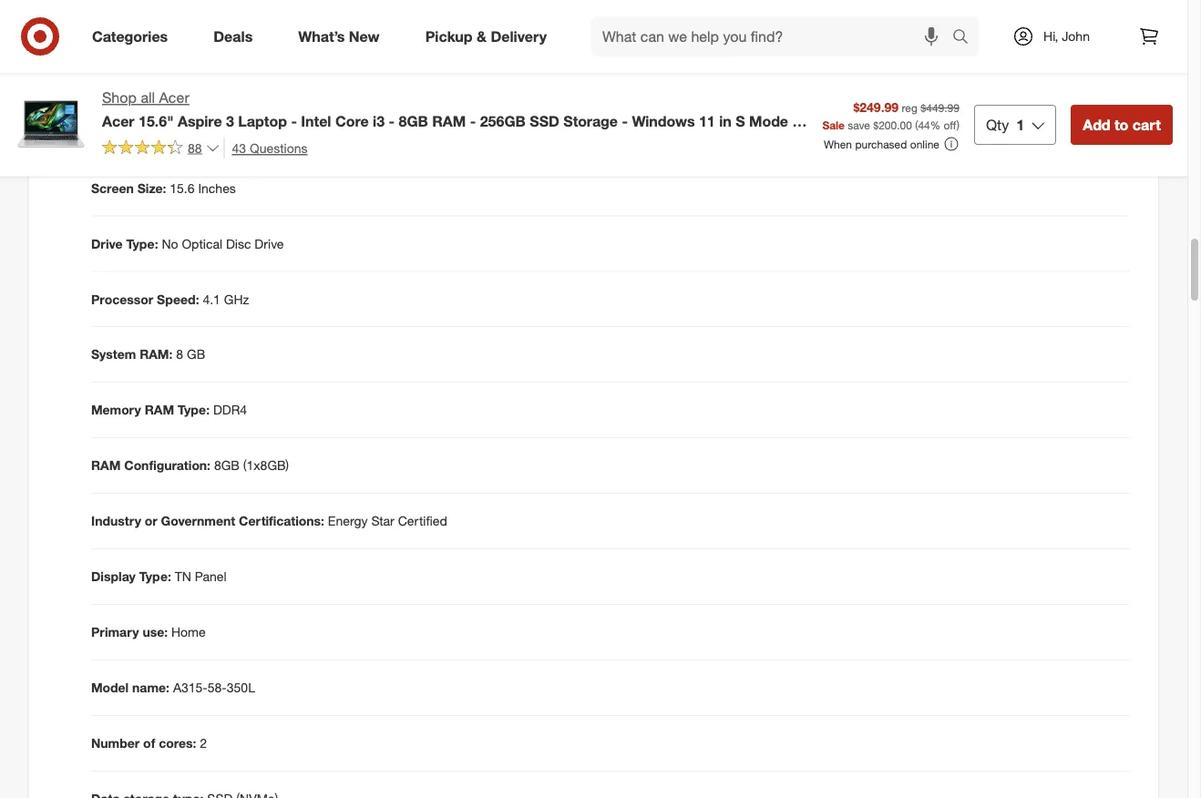 Task type: locate. For each thing, give the bounding box(es) containing it.
model
[[91, 680, 129, 696]]

memory ram type: ddr4
[[91, 402, 247, 418]]

88 link
[[102, 138, 220, 160]]

- left 256gb
[[470, 112, 476, 130]]

0 vertical spatial screen
[[91, 13, 134, 29]]

)
[[957, 118, 960, 132]]

1 vertical spatial screen
[[91, 180, 134, 196]]

43 questions link
[[224, 138, 308, 158]]

- right storage
[[622, 112, 628, 130]]

cores:
[[159, 736, 196, 752]]

1 screen from the top
[[91, 13, 134, 29]]

1 vertical spatial 8gb
[[214, 458, 240, 474]]

optical
[[182, 235, 222, 251]]

$449.99
[[921, 101, 960, 114]]

ram:
[[140, 347, 173, 363]]

government
[[161, 513, 235, 529]]

0 vertical spatial acer
[[159, 89, 189, 107]]

0 vertical spatial 8gb
[[399, 112, 428, 130]]

acer up silver
[[102, 112, 135, 130]]

deals link
[[198, 16, 276, 57]]

2 horizontal spatial ram
[[432, 112, 466, 130]]

acer down recording
[[159, 89, 189, 107]]

1 horizontal spatial 8gb
[[399, 112, 428, 130]]

200.00
[[879, 118, 912, 132]]

type: left tn
[[139, 569, 171, 585]]

1 drive from the left
[[91, 235, 123, 251]]

2 vertical spatial type:
[[139, 569, 171, 585]]

58-
[[190, 130, 212, 148], [208, 680, 227, 696]]

acer
[[159, 89, 189, 107], [102, 112, 135, 130]]

resolution:
[[137, 13, 206, 29], [195, 69, 264, 85]]

questions
[[250, 140, 308, 156]]

drive up processor
[[91, 235, 123, 251]]

speed:
[[157, 291, 199, 307]]

online
[[910, 137, 940, 151]]

- right i3
[[389, 112, 395, 130]]

when
[[824, 137, 852, 151]]

$249.99
[[854, 99, 899, 115]]

0 horizontal spatial drive
[[91, 235, 123, 251]]

4.1
[[203, 291, 221, 307]]

all
[[141, 89, 155, 107]]

ram inside the shop all acer acer 15.6" aspire 3 laptop - intel core i3 - 8gb ram - 256gb ssd storage - windows 11 in s mode - silver (a315-58-350l)
[[432, 112, 466, 130]]

screen up video
[[91, 13, 134, 29]]

resolution: up recording
[[137, 13, 206, 29]]

type: for tn
[[139, 569, 171, 585]]

video recording resolution: 720p
[[91, 69, 296, 85]]

i3
[[373, 112, 385, 130]]

of
[[143, 736, 155, 752]]

type: left the no
[[126, 235, 158, 251]]

what's
[[298, 27, 345, 45]]

primary use: home
[[91, 625, 206, 641]]

8gb
[[399, 112, 428, 130], [214, 458, 240, 474]]

drive right disc
[[255, 235, 284, 251]]

s
[[736, 112, 745, 130]]

screen left the size: in the left top of the page
[[91, 180, 134, 196]]

0 vertical spatial 58-
[[190, 130, 212, 148]]

off
[[944, 118, 957, 132]]

intel
[[301, 112, 331, 130]]

0 vertical spatial resolution:
[[137, 13, 206, 29]]

mode
[[749, 112, 789, 130]]

8
[[176, 347, 183, 363]]

type: left ddr4
[[178, 402, 210, 418]]

add to cart
[[1083, 116, 1161, 133]]

8gb left (1x8gb)
[[214, 458, 240, 474]]

ram left 256gb
[[432, 112, 466, 130]]

2
[[200, 736, 207, 752]]

ram configuration: 8gb (1x8gb)
[[91, 458, 289, 474]]

ram right memory
[[145, 402, 174, 418]]

hi,
[[1044, 28, 1059, 44]]

screen for screen size: 15.6 inches
[[91, 180, 134, 196]]

resolution: down deals
[[195, 69, 264, 85]]

certifications:
[[239, 513, 324, 529]]

delivery
[[491, 27, 547, 45]]

%
[[931, 118, 941, 132]]

no
[[162, 235, 178, 251]]

qty
[[986, 116, 1009, 133]]

screen
[[91, 13, 134, 29], [91, 180, 134, 196]]

2 drive from the left
[[255, 235, 284, 251]]

1 horizontal spatial acer
[[159, 89, 189, 107]]

3 - from the left
[[470, 112, 476, 130]]

primary
[[91, 625, 139, 641]]

8gb right i3
[[399, 112, 428, 130]]

1 vertical spatial resolution:
[[195, 69, 264, 85]]

configuration:
[[124, 458, 211, 474]]

ghz
[[224, 291, 249, 307]]

drive type: no optical disc drive
[[91, 235, 284, 251]]

0 vertical spatial type:
[[126, 235, 158, 251]]

2 screen from the top
[[91, 180, 134, 196]]

laptop
[[238, 112, 287, 130]]

ddr4
[[213, 402, 247, 418]]

- left intel
[[291, 112, 297, 130]]

screen size: 15.6 inches
[[91, 180, 236, 196]]

what's new
[[298, 27, 380, 45]]

deals
[[214, 27, 253, 45]]

inches
[[198, 180, 236, 196]]

350l
[[227, 680, 255, 696]]

0 vertical spatial ram
[[432, 112, 466, 130]]

image of acer 15.6" aspire 3 laptop - intel core i3 - 8gb ram - 256gb ssd storage - windows 11 in s mode - silver (a315-58-350l) image
[[15, 88, 88, 160]]

$249.99 reg $449.99 sale save $ 200.00 ( 44 % off )
[[823, 99, 960, 132]]

2 - from the left
[[389, 112, 395, 130]]

processor speed: 4.1 ghz
[[91, 291, 249, 307]]

search button
[[944, 16, 988, 60]]

(
[[915, 118, 918, 132]]

- right mode
[[793, 112, 799, 130]]

search
[[944, 29, 988, 47]]

1 vertical spatial 58-
[[208, 680, 227, 696]]

0 horizontal spatial acer
[[102, 112, 135, 130]]

aspire
[[178, 112, 222, 130]]

type:
[[126, 235, 158, 251], [178, 402, 210, 418], [139, 569, 171, 585]]

8gb inside the shop all acer acer 15.6" aspire 3 laptop - intel core i3 - 8gb ram - 256gb ssd storage - windows 11 in s mode - silver (a315-58-350l)
[[399, 112, 428, 130]]

certified
[[398, 513, 447, 529]]

1 horizontal spatial drive
[[255, 235, 284, 251]]

44
[[918, 118, 931, 132]]

0 horizontal spatial 8gb
[[214, 458, 240, 474]]

number of cores: 2
[[91, 736, 207, 752]]

purchased
[[855, 137, 907, 151]]

2 vertical spatial ram
[[91, 458, 121, 474]]

shop
[[102, 89, 137, 107]]

1 - from the left
[[291, 112, 297, 130]]

ram down memory
[[91, 458, 121, 474]]

(1x8gb)
[[243, 458, 289, 474]]

1 vertical spatial ram
[[145, 402, 174, 418]]

number
[[91, 736, 140, 752]]

energy
[[328, 513, 368, 529]]

15.6
[[170, 180, 195, 196]]



Task type: vqa. For each thing, say whether or not it's contained in the screenshot.
Finds
no



Task type: describe. For each thing, give the bounding box(es) containing it.
720p
[[267, 69, 296, 85]]

use:
[[143, 625, 168, 641]]

reg
[[902, 101, 918, 114]]

tn
[[175, 569, 191, 585]]

58- inside the shop all acer acer 15.6" aspire 3 laptop - intel core i3 - 8gb ram - 256gb ssd storage - windows 11 in s mode - silver (a315-58-350l)
[[190, 130, 212, 148]]

new
[[349, 27, 380, 45]]

model name: a315-58-350l
[[91, 680, 255, 696]]

star
[[371, 513, 394, 529]]

11
[[699, 112, 715, 130]]

1 vertical spatial type:
[[178, 402, 210, 418]]

what's new link
[[283, 16, 403, 57]]

add to cart button
[[1071, 105, 1173, 145]]

technology:
[[146, 124, 219, 140]]

256gb
[[480, 112, 526, 130]]

core
[[335, 112, 369, 130]]

processor
[[91, 291, 153, 307]]

sale
[[823, 118, 845, 132]]

john
[[1062, 28, 1090, 44]]

4 - from the left
[[622, 112, 628, 130]]

1 horizontal spatial ram
[[145, 402, 174, 418]]

type: for no
[[126, 235, 158, 251]]

350l)
[[212, 130, 249, 148]]

88
[[188, 140, 202, 156]]

industry or government certifications: energy star certified
[[91, 513, 447, 529]]

industry
[[91, 513, 141, 529]]

pickup
[[425, 27, 473, 45]]

shop all acer acer 15.6" aspire 3 laptop - intel core i3 - 8gb ram - 256gb ssd storage - windows 11 in s mode - silver (a315-58-350l)
[[102, 89, 799, 148]]

categories link
[[77, 16, 191, 57]]

qty 1
[[986, 116, 1025, 133]]

1 vertical spatial acer
[[102, 112, 135, 130]]

to
[[1115, 116, 1129, 133]]

in
[[719, 112, 732, 130]]

hi, john
[[1044, 28, 1090, 44]]

5 - from the left
[[793, 112, 799, 130]]

15.6"
[[139, 112, 174, 130]]

or
[[145, 513, 157, 529]]

wireless technology: bluetooth 5.0
[[91, 124, 299, 140]]

43
[[232, 140, 246, 156]]

name:
[[132, 680, 170, 696]]

home
[[171, 625, 206, 641]]

43 questions
[[232, 140, 308, 156]]

when purchased online
[[824, 137, 940, 151]]

$
[[873, 118, 879, 132]]

&
[[477, 27, 487, 45]]

pickup & delivery
[[425, 27, 547, 45]]

display type: tn panel
[[91, 569, 227, 585]]

categories
[[92, 27, 168, 45]]

display
[[91, 569, 136, 585]]

0 horizontal spatial ram
[[91, 458, 121, 474]]

What can we help you find? suggestions appear below search field
[[592, 16, 957, 57]]

bluetooth
[[222, 124, 278, 140]]

silver
[[102, 130, 140, 148]]

storage
[[564, 112, 618, 130]]

5.0
[[281, 124, 299, 140]]

ssd
[[530, 112, 560, 130]]

windows
[[632, 112, 695, 130]]

cart
[[1133, 116, 1161, 133]]

disc
[[226, 235, 251, 251]]

memory
[[91, 402, 141, 418]]

screen for screen resolution:
[[91, 13, 134, 29]]

save
[[848, 118, 870, 132]]

recording
[[129, 69, 192, 85]]

1
[[1017, 116, 1025, 133]]

add
[[1083, 116, 1111, 133]]

system
[[91, 347, 136, 363]]

panel
[[195, 569, 227, 585]]



